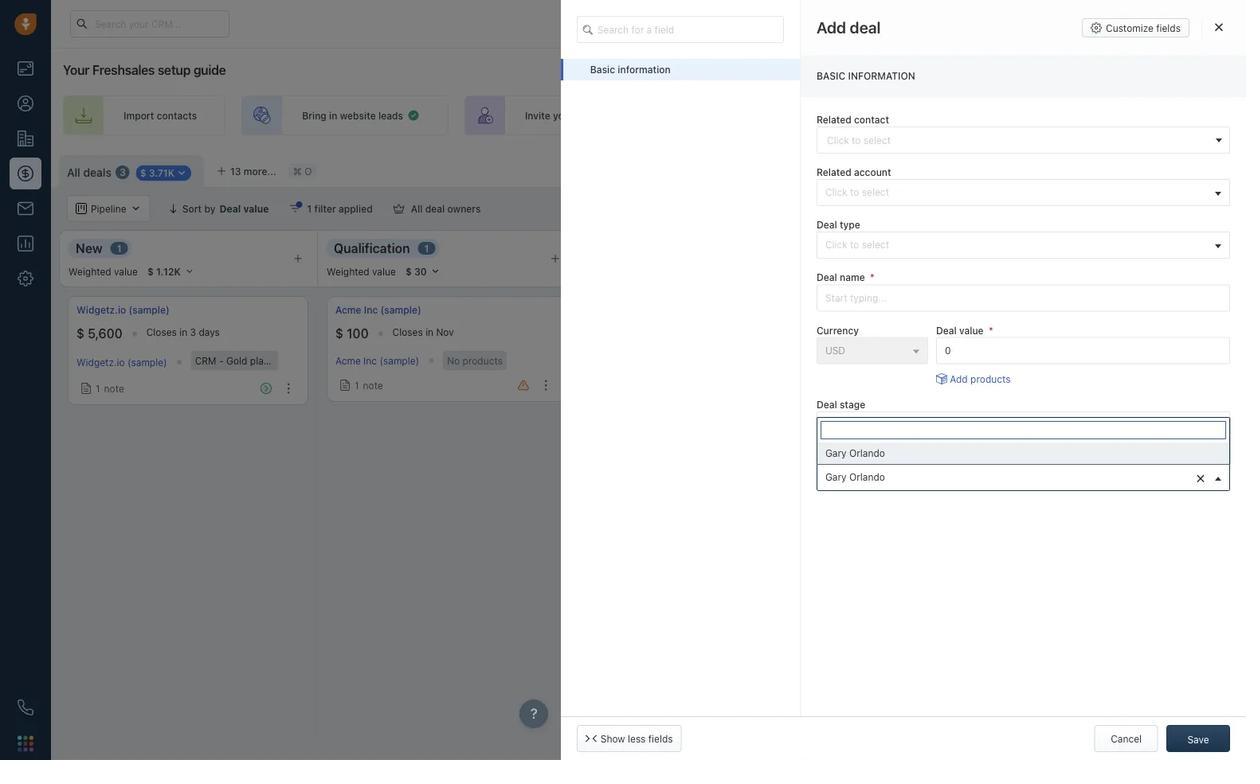 Task type: describe. For each thing, give the bounding box(es) containing it.
o
[[304, 166, 312, 177]]

orlando inside option
[[849, 448, 885, 459]]

0 horizontal spatial basic
[[590, 64, 615, 75]]

0 horizontal spatial basic information
[[590, 64, 671, 75]]

1 horizontal spatial information
[[848, 70, 915, 81]]

closes for $ 5,600
[[146, 327, 177, 338]]

deal value *
[[936, 325, 993, 336]]

click to select for type
[[825, 240, 889, 251]]

save button
[[1166, 726, 1230, 753]]

customize fields
[[1106, 22, 1181, 33]]

value
[[959, 325, 984, 336]]

all deals link
[[67, 165, 111, 181]]

1 note for $ 5,600
[[96, 383, 124, 394]]

owners
[[447, 203, 481, 214]]

click to select button for related account
[[817, 179, 1230, 206]]

(sample) down closes in nov
[[380, 355, 419, 366]]

more...
[[244, 166, 276, 177]]

⌘
[[293, 166, 302, 177]]

to inside 'link'
[[761, 110, 770, 121]]

freshworks switcher image
[[18, 736, 33, 752]]

select for account
[[862, 187, 889, 198]]

contacts
[[157, 110, 197, 121]]

(sample) down 3,200
[[1130, 357, 1170, 368]]

filter
[[314, 203, 336, 214]]

13 more... button
[[208, 160, 285, 182]]

$ 5,600
[[76, 326, 122, 342]]

guide
[[193, 63, 226, 78]]

your for your freshsales setup guide
[[63, 63, 89, 78]]

owner
[[844, 452, 872, 463]]

1 down 100
[[355, 380, 359, 391]]

customize fields button
[[1082, 18, 1190, 37]]

quotas and forecasting
[[1033, 203, 1143, 214]]

demo
[[837, 241, 873, 256]]

2 techcave (sample) from the top
[[1085, 357, 1170, 368]]

to for deal type
[[850, 240, 859, 251]]

click to select for account
[[825, 187, 889, 198]]

add deal
[[931, 315, 972, 326]]

no products
[[447, 355, 503, 366]]

crm - gold
[[1198, 355, 1246, 366]]

1 widgetz.io from the top
[[76, 305, 126, 316]]

setup
[[158, 63, 191, 78]]

route leads to your team
[[704, 110, 819, 121]]

gary orlando option
[[817, 443, 1229, 464]]

days for $ 3,200
[[1208, 327, 1229, 338]]

2 acme inc (sample) link from the top
[[335, 355, 419, 366]]

1 down the $ 5,600
[[96, 383, 100, 394]]

Enter value number field
[[936, 337, 1230, 364]]

search image
[[583, 23, 599, 36]]

deal for deal type
[[817, 220, 837, 231]]

1 filter applied button
[[279, 195, 383, 222]]

1 filter applied
[[307, 203, 373, 214]]

1 acme inc (sample) from the top
[[335, 305, 421, 316]]

gold for $ 5,600
[[226, 355, 247, 366]]

your trial ends in 21 days
[[810, 18, 915, 29]]

new button
[[817, 412, 1230, 439]]

add products link
[[936, 372, 1011, 386]]

your for your trial ends in 21 days
[[810, 18, 830, 29]]

closes in nov
[[392, 327, 454, 338]]

deal for deal value *
[[936, 325, 957, 336]]

note for $ 100
[[363, 380, 383, 391]]

1 horizontal spatial basic information
[[817, 70, 915, 81]]

deal stage
[[817, 399, 865, 410]]

freshsales
[[92, 63, 155, 78]]

fields inside button
[[648, 734, 673, 745]]

Search for a field text field
[[577, 16, 784, 43]]

closes in 3 days
[[146, 327, 220, 338]]

crm for $ 5,600
[[195, 355, 216, 366]]

usd
[[825, 345, 845, 356]]

* for deal value *
[[989, 325, 993, 336]]

1 techcave (sample) from the top
[[1085, 305, 1172, 316]]

ends
[[851, 18, 871, 29]]

container_wx8msf4aqz5i3rn1 image inside all deal owners button
[[393, 203, 405, 214]]

type
[[840, 220, 860, 231]]

container_wx8msf4aqz5i3rn1 image down $ 100
[[339, 380, 351, 391]]

applied
[[339, 203, 373, 214]]

2 widgetz.io from the top
[[76, 357, 125, 368]]

0 horizontal spatial information
[[618, 64, 671, 75]]

in for $ 3,200
[[1188, 327, 1196, 338]]

1 inc from the top
[[364, 305, 378, 316]]

stage
[[840, 399, 865, 410]]

add
[[817, 18, 846, 37]]

2 acme from the top
[[335, 355, 361, 366]]

select for type
[[862, 240, 889, 251]]

products for no products
[[463, 355, 503, 366]]

dialog containing add deal
[[561, 0, 1246, 761]]

and
[[1068, 203, 1086, 214]]

6
[[1199, 327, 1205, 338]]

1 team from the left
[[576, 110, 599, 121]]

2 inc from the top
[[363, 355, 377, 366]]

5,600
[[88, 326, 122, 342]]

3,200
[[1096, 326, 1131, 342]]

container_wx8msf4aqz5i3rn1 image for 1
[[80, 383, 92, 394]]

trial
[[832, 18, 848, 29]]

bring in website leads
[[302, 110, 403, 121]]

(sample) up closes in 3 days
[[129, 305, 170, 316]]

save
[[1187, 735, 1209, 746]]

container_wx8msf4aqz5i3rn1 image inside 1 filter applied button
[[290, 203, 301, 214]]

invite
[[525, 110, 550, 121]]

customize
[[1106, 22, 1154, 33]]

1 acme inc (sample) link from the top
[[335, 304, 421, 317]]

forecasting
[[1088, 203, 1143, 214]]

invite your team link
[[464, 96, 628, 135]]

(sample) down $ 100
[[311, 355, 350, 366]]

$ for $ 3,200
[[1085, 326, 1093, 342]]

(sample) up closes in nov
[[380, 305, 421, 316]]

1 leads from the left
[[378, 110, 403, 121]]

products for add products
[[971, 374, 1011, 385]]

add for add deal
[[931, 315, 950, 326]]

import
[[123, 110, 154, 121]]

route
[[704, 110, 731, 121]]

click for related
[[825, 187, 848, 198]]

to for related account
[[850, 187, 859, 198]]

bring in website leads link
[[242, 96, 449, 135]]

crm - gold plan monthly (sample)
[[195, 355, 350, 366]]

Search your CRM... text field
[[70, 10, 229, 37]]

note for $ 5,600
[[104, 383, 124, 394]]

×
[[1196, 468, 1205, 487]]

add deal
[[817, 18, 881, 37]]

phone element
[[10, 692, 41, 724]]

fields inside button
[[1156, 22, 1181, 33]]

3 for in
[[190, 327, 196, 338]]

send email image
[[1088, 17, 1100, 31]]

2 acme inc (sample) from the top
[[335, 355, 419, 366]]

quotas and forecasting link
[[1018, 195, 1158, 222]]

nov
[[436, 327, 454, 338]]

21
[[883, 18, 893, 29]]

$ 100
[[335, 326, 369, 342]]

deal for deal name *
[[817, 272, 837, 283]]

all deal owners
[[411, 203, 481, 214]]

show less fields button
[[577, 726, 682, 753]]

import contacts link
[[63, 96, 226, 135]]

1 down all deal owners button
[[424, 243, 429, 254]]

usd button
[[817, 337, 928, 364]]



Task type: vqa. For each thing, say whether or not it's contained in the screenshot.
CRM - Gold
yes



Task type: locate. For each thing, give the bounding box(es) containing it.
cancel button
[[1094, 726, 1158, 753]]

2 horizontal spatial $
[[1085, 326, 1093, 342]]

2 widgetz.io (sample) from the top
[[76, 357, 167, 368]]

crm
[[195, 355, 216, 366], [1198, 355, 1219, 366]]

related for related account
[[817, 167, 852, 178]]

1 horizontal spatial gold
[[1229, 355, 1246, 366]]

acme down $ 100
[[335, 355, 361, 366]]

your inside route leads to your team 'link'
[[773, 110, 794, 121]]

container_wx8msf4aqz5i3rn1 image
[[1018, 203, 1029, 214], [80, 383, 92, 394]]

1 gary orlando from the top
[[825, 448, 885, 459]]

show
[[601, 734, 625, 745]]

closes for $ 3,200
[[1155, 327, 1185, 338]]

1 widgetz.io (sample) link from the top
[[76, 304, 170, 317]]

inc up 100
[[364, 305, 378, 316]]

techcave down $ 3,200
[[1085, 357, 1128, 368]]

3 closes from the left
[[1155, 327, 1185, 338]]

days for $ 5,600
[[199, 327, 220, 338]]

1 horizontal spatial new
[[825, 419, 845, 430]]

container_wx8msf4aqz5i3rn1 image left 'quotas'
[[1018, 203, 1029, 214]]

plan
[[250, 355, 269, 366]]

1 horizontal spatial -
[[1222, 355, 1226, 366]]

0 horizontal spatial crm
[[195, 355, 216, 366]]

deal
[[817, 220, 837, 231], [817, 272, 837, 283], [936, 325, 957, 336], [817, 399, 837, 410]]

click down deal type
[[825, 240, 848, 251]]

0 vertical spatial all
[[67, 166, 80, 179]]

days right the 21
[[895, 18, 915, 29]]

container_wx8msf4aqz5i3rn1 image for quotas and forecasting
[[1018, 203, 1029, 214]]

13
[[230, 166, 241, 177]]

1 horizontal spatial fields
[[1156, 22, 1181, 33]]

no
[[447, 355, 460, 366]]

qualification
[[334, 241, 410, 256]]

techcave (sample) link down 3,200
[[1085, 357, 1170, 368]]

add products
[[950, 374, 1011, 385]]

1 - from the left
[[219, 355, 224, 366]]

1 horizontal spatial $
[[335, 326, 343, 342]]

all for deal
[[411, 203, 423, 214]]

acme inc (sample) link down 100
[[335, 355, 419, 366]]

deals
[[83, 166, 111, 179]]

widgetz.io (sample) link
[[76, 304, 170, 317], [76, 357, 167, 368]]

information down search for a field text box
[[618, 64, 671, 75]]

1 vertical spatial click
[[825, 240, 848, 251]]

1 vertical spatial container_wx8msf4aqz5i3rn1 image
[[80, 383, 92, 394]]

techcave (sample) down 3,200
[[1085, 357, 1170, 368]]

0 horizontal spatial 3
[[119, 167, 126, 178]]

sales owner
[[817, 452, 872, 463]]

0 vertical spatial your
[[810, 18, 830, 29]]

phone image
[[18, 700, 33, 716]]

0 horizontal spatial note
[[104, 383, 124, 394]]

in for $ 5,600
[[179, 327, 187, 338]]

in
[[874, 18, 881, 29], [329, 110, 337, 121], [179, 327, 187, 338], [426, 327, 434, 338], [1188, 327, 1196, 338]]

import contacts
[[123, 110, 197, 121]]

in right bring
[[329, 110, 337, 121]]

your right route
[[773, 110, 794, 121]]

1 horizontal spatial 1 note
[[355, 380, 383, 391]]

add down deal value *
[[950, 374, 968, 385]]

0 horizontal spatial fields
[[648, 734, 673, 745]]

all deals 3
[[67, 166, 126, 179]]

your freshsales setup guide
[[63, 63, 226, 78]]

0 horizontal spatial all
[[67, 166, 80, 179]]

0 horizontal spatial -
[[219, 355, 224, 366]]

1 vertical spatial click to select
[[825, 240, 889, 251]]

-
[[219, 355, 224, 366], [1222, 355, 1226, 366]]

1 note
[[355, 380, 383, 391], [96, 383, 124, 394]]

days right 6
[[1208, 327, 1229, 338]]

widgetz.io (sample) link up 5,600
[[76, 304, 170, 317]]

leads right website
[[378, 110, 403, 121]]

1 note down 100
[[355, 380, 383, 391]]

your
[[810, 18, 830, 29], [63, 63, 89, 78]]

None search field
[[577, 16, 784, 43], [821, 421, 1226, 440], [577, 16, 784, 43], [821, 421, 1226, 440]]

0 vertical spatial orlando
[[849, 448, 885, 459]]

0 vertical spatial 3
[[119, 167, 126, 178]]

1 down all deals 3
[[117, 243, 122, 254]]

2 team from the left
[[796, 110, 819, 121]]

deal for deal stage
[[817, 399, 837, 410]]

related contact
[[817, 114, 889, 125]]

1 orlando from the top
[[849, 448, 885, 459]]

basic information
[[590, 64, 671, 75], [817, 70, 915, 81]]

0 vertical spatial widgetz.io (sample)
[[76, 305, 170, 316]]

3 inside all deals 3
[[119, 167, 126, 178]]

2 select from the top
[[862, 240, 889, 251]]

click to select
[[825, 187, 889, 198], [825, 240, 889, 251]]

route leads to your team link
[[644, 96, 848, 135]]

2 horizontal spatial days
[[1208, 327, 1229, 338]]

0 vertical spatial add
[[931, 315, 950, 326]]

to down 'type'
[[850, 240, 859, 251]]

all inside button
[[411, 203, 423, 214]]

Start typing... text field
[[817, 285, 1230, 312]]

2 your from the left
[[773, 110, 794, 121]]

new down all deals link
[[76, 241, 103, 256]]

1 vertical spatial click to select button
[[817, 232, 1230, 259]]

techcave (sample) link
[[1085, 304, 1172, 317], [1085, 357, 1170, 368]]

widgetz.io (sample) up 5,600
[[76, 305, 170, 316]]

0 vertical spatial gary
[[825, 448, 847, 459]]

1 vertical spatial your
[[63, 63, 89, 78]]

0 vertical spatial click to select
[[825, 187, 889, 198]]

2 gold from the left
[[1229, 355, 1246, 366]]

0 horizontal spatial your
[[553, 110, 573, 121]]

monthly
[[272, 355, 308, 366]]

contact
[[854, 114, 889, 125]]

deal for all
[[425, 203, 445, 214]]

1 horizontal spatial all
[[411, 203, 423, 214]]

1 widgetz.io (sample) from the top
[[76, 305, 170, 316]]

days up crm - gold plan monthly (sample)
[[199, 327, 220, 338]]

0 horizontal spatial team
[[576, 110, 599, 121]]

1 note for $ 100
[[355, 380, 383, 391]]

0 horizontal spatial your
[[63, 63, 89, 78]]

0 vertical spatial widgetz.io (sample) link
[[76, 304, 170, 317]]

widgetz.io up the $ 5,600
[[76, 305, 126, 316]]

fields right 'what's new' image
[[1156, 22, 1181, 33]]

all
[[67, 166, 80, 179], [411, 203, 423, 214]]

acme inc (sample) up 100
[[335, 305, 421, 316]]

1 horizontal spatial 3
[[190, 327, 196, 338]]

2 vertical spatial to
[[850, 240, 859, 251]]

techcave (sample)
[[1085, 305, 1172, 316], [1085, 357, 1170, 368]]

1 crm from the left
[[195, 355, 216, 366]]

1 vertical spatial widgetz.io (sample)
[[76, 357, 167, 368]]

sales
[[817, 452, 841, 463]]

widgetz.io (sample)
[[76, 305, 170, 316], [76, 357, 167, 368]]

related left account
[[817, 167, 852, 178]]

related
[[817, 114, 852, 125], [817, 167, 852, 178]]

all deal owners button
[[383, 195, 491, 222]]

0 vertical spatial gary orlando
[[825, 448, 885, 459]]

gary inside option
[[825, 448, 847, 459]]

products inside 'dialog'
[[971, 374, 1011, 385]]

basic information link
[[561, 59, 800, 81]]

- for $ 5,600
[[219, 355, 224, 366]]

2 related from the top
[[817, 167, 852, 178]]

dialog
[[561, 0, 1246, 761]]

1 gary from the top
[[825, 448, 847, 459]]

your left the trial
[[810, 18, 830, 29]]

2 - from the left
[[1222, 355, 1226, 366]]

click down related account on the right top of page
[[825, 187, 848, 198]]

2 horizontal spatial closes
[[1155, 327, 1185, 338]]

1
[[307, 203, 312, 214], [117, 243, 122, 254], [424, 243, 429, 254], [355, 380, 359, 391], [96, 383, 100, 394]]

2 click from the top
[[825, 240, 848, 251]]

acme inc (sample) down 100
[[335, 355, 419, 366]]

leads inside 'link'
[[734, 110, 758, 121]]

deal type
[[817, 220, 860, 231]]

invite your team
[[525, 110, 599, 121]]

show less fields
[[601, 734, 673, 745]]

related for related contact
[[817, 114, 852, 125]]

2 closes from the left
[[392, 327, 423, 338]]

0 horizontal spatial closes
[[146, 327, 177, 338]]

gary orlando inside 'dialog'
[[825, 472, 885, 483]]

0 vertical spatial techcave (sample)
[[1085, 305, 1172, 316]]

$
[[76, 326, 84, 342], [335, 326, 343, 342], [1085, 326, 1093, 342]]

closes left 6
[[1155, 327, 1185, 338]]

all left owners
[[411, 203, 423, 214]]

0 vertical spatial related
[[817, 114, 852, 125]]

all left deals on the top left of the page
[[67, 166, 80, 179]]

2 techcave from the top
[[1085, 357, 1128, 368]]

0 horizontal spatial 1 note
[[96, 383, 124, 394]]

gold for $ 3,200
[[1229, 355, 1246, 366]]

0 vertical spatial click
[[825, 187, 848, 198]]

1 techcave from the top
[[1085, 305, 1129, 316]]

container_wx8msf4aqz5i3rn1 image down the $ 5,600
[[80, 383, 92, 394]]

1 closes from the left
[[146, 327, 177, 338]]

deal
[[850, 18, 881, 37]]

1 vertical spatial techcave (sample) link
[[1085, 357, 1170, 368]]

0 vertical spatial products
[[463, 355, 503, 366]]

new down deal stage
[[825, 419, 845, 430]]

account
[[854, 167, 891, 178]]

in left 6
[[1188, 327, 1196, 338]]

techcave
[[1085, 305, 1129, 316], [1085, 357, 1128, 368]]

note down 5,600
[[104, 383, 124, 394]]

basic information down "search" image
[[590, 64, 671, 75]]

13 more...
[[230, 166, 276, 177]]

closes right 5,600
[[146, 327, 177, 338]]

your inside the invite your team link
[[553, 110, 573, 121]]

basic down "search" image
[[590, 64, 615, 75]]

gary orlando list box
[[817, 443, 1229, 464]]

deal left stage
[[817, 399, 837, 410]]

gary down deal stage
[[825, 448, 847, 459]]

2 crm from the left
[[1198, 355, 1219, 366]]

crm down 6
[[1198, 355, 1219, 366]]

* right value
[[989, 325, 993, 336]]

add inside 'dialog'
[[950, 374, 968, 385]]

1 vertical spatial techcave
[[1085, 357, 1128, 368]]

1 horizontal spatial your
[[773, 110, 794, 121]]

2 $ from the left
[[335, 326, 343, 342]]

information up contact
[[848, 70, 915, 81]]

0 vertical spatial to
[[761, 110, 770, 121]]

0
[[887, 243, 893, 254]]

0 vertical spatial deal
[[425, 203, 445, 214]]

deal up add products link
[[952, 315, 972, 326]]

1 vertical spatial related
[[817, 167, 852, 178]]

1 horizontal spatial *
[[989, 325, 993, 336]]

1 note down 5,600
[[96, 383, 124, 394]]

products right no
[[463, 355, 503, 366]]

1 click from the top
[[825, 187, 848, 198]]

closes left nov
[[392, 327, 423, 338]]

1 your from the left
[[553, 110, 573, 121]]

2 click to select from the top
[[825, 240, 889, 251]]

widgetz.io
[[76, 305, 126, 316], [76, 357, 125, 368]]

2 gary orlando from the top
[[825, 472, 885, 483]]

deal left 'type'
[[817, 220, 837, 231]]

$ for $ 100
[[335, 326, 343, 342]]

1 related from the top
[[817, 114, 852, 125]]

acme inc (sample) link up 100
[[335, 304, 421, 317]]

your
[[553, 110, 573, 121], [773, 110, 794, 121]]

(sample) down closes in 3 days
[[127, 357, 167, 368]]

1 vertical spatial add
[[950, 374, 968, 385]]

deal for add
[[952, 315, 972, 326]]

in for $ 100
[[426, 327, 434, 338]]

team left contact
[[796, 110, 819, 121]]

⌘ o
[[293, 166, 312, 177]]

acme
[[335, 305, 361, 316], [335, 355, 361, 366]]

1 vertical spatial 3
[[190, 327, 196, 338]]

container_wx8msf4aqz5i3rn1 image
[[407, 109, 420, 122], [290, 203, 301, 214], [393, 203, 405, 214], [339, 380, 351, 391]]

to right route
[[761, 110, 770, 121]]

gary orlando
[[825, 448, 885, 459], [825, 472, 885, 483]]

1 vertical spatial select
[[862, 240, 889, 251]]

closes for $ 100
[[392, 327, 423, 338]]

2 leads from the left
[[734, 110, 758, 121]]

products
[[463, 355, 503, 366], [971, 374, 1011, 385]]

select down account
[[862, 187, 889, 198]]

0 horizontal spatial days
[[199, 327, 220, 338]]

what's new image
[[1131, 19, 1142, 30]]

1 vertical spatial widgetz.io
[[76, 357, 125, 368]]

- down closes in 6 days
[[1222, 355, 1226, 366]]

click for deal
[[825, 240, 848, 251]]

orlando inside 'dialog'
[[849, 472, 885, 483]]

deal left owners
[[425, 203, 445, 214]]

gary orlando down owner
[[825, 472, 885, 483]]

inc
[[364, 305, 378, 316], [363, 355, 377, 366]]

2 click to select button from the top
[[817, 232, 1230, 259]]

deal inside all deal owners button
[[425, 203, 445, 214]]

gary
[[825, 448, 847, 459], [825, 472, 847, 483]]

- for $ 3,200
[[1222, 355, 1226, 366]]

1 left "filter"
[[307, 203, 312, 214]]

techcave (sample) up 3,200
[[1085, 305, 1172, 316]]

1 vertical spatial products
[[971, 374, 1011, 385]]

1 inside button
[[307, 203, 312, 214]]

related account
[[817, 167, 891, 178]]

click to select button
[[817, 179, 1230, 206], [817, 232, 1230, 259]]

click to select button down 'quotas'
[[817, 232, 1230, 259]]

3 for deals
[[119, 167, 126, 178]]

1 vertical spatial gary orlando
[[825, 472, 885, 483]]

gary orlando down stage
[[825, 448, 885, 459]]

name
[[840, 272, 865, 283]]

1 techcave (sample) link from the top
[[1085, 304, 1172, 317]]

$ for $ 5,600
[[76, 326, 84, 342]]

100
[[347, 326, 369, 342]]

click to select down related account on the right top of page
[[825, 187, 889, 198]]

1 horizontal spatial deal
[[952, 315, 972, 326]]

1 horizontal spatial container_wx8msf4aqz5i3rn1 image
[[1018, 203, 1029, 214]]

1 $ from the left
[[76, 326, 84, 342]]

2 orlando from the top
[[849, 472, 885, 483]]

2 techcave (sample) link from the top
[[1085, 357, 1170, 368]]

$ left 5,600
[[76, 326, 84, 342]]

0 vertical spatial acme inc (sample)
[[335, 305, 421, 316]]

* for deal name *
[[870, 272, 875, 283]]

$ left 3,200
[[1085, 326, 1093, 342]]

information
[[618, 64, 671, 75], [848, 70, 915, 81]]

deal
[[425, 203, 445, 214], [952, 315, 972, 326]]

3 $ from the left
[[1085, 326, 1093, 342]]

1 select from the top
[[862, 187, 889, 198]]

orlando right sales
[[849, 448, 885, 459]]

1 horizontal spatial closes
[[392, 327, 423, 338]]

1 horizontal spatial your
[[810, 18, 830, 29]]

closes in 6 days
[[1155, 327, 1229, 338]]

gary orlando inside option
[[825, 448, 885, 459]]

0 vertical spatial fields
[[1156, 22, 1181, 33]]

$ 3,200
[[1085, 326, 1131, 342]]

0 horizontal spatial deal
[[425, 203, 445, 214]]

container_wx8msf4aqz5i3rn1 image left "filter"
[[290, 203, 301, 214]]

container_wx8msf4aqz5i3rn1 image inside "quotas and forecasting" link
[[1018, 203, 1029, 214]]

team
[[576, 110, 599, 121], [796, 110, 819, 121]]

1 vertical spatial fields
[[648, 734, 673, 745]]

to down related account on the right top of page
[[850, 187, 859, 198]]

1 horizontal spatial crm
[[1198, 355, 1219, 366]]

click to select button for deal type
[[817, 232, 1230, 259]]

1 vertical spatial acme
[[335, 355, 361, 366]]

inc down 100
[[363, 355, 377, 366]]

1 vertical spatial acme inc (sample) link
[[335, 355, 419, 366]]

0 vertical spatial select
[[862, 187, 889, 198]]

(sample) up closes in 6 days
[[1131, 305, 1172, 316]]

in left nov
[[426, 327, 434, 338]]

1 gold from the left
[[226, 355, 247, 366]]

- left "plan"
[[219, 355, 224, 366]]

widgetz.io (sample) link down 5,600
[[76, 357, 167, 368]]

select up name at the top right of the page
[[862, 240, 889, 251]]

2 widgetz.io (sample) link from the top
[[76, 357, 167, 368]]

1 vertical spatial to
[[850, 187, 859, 198]]

container_wx8msf4aqz5i3rn1 image right applied
[[393, 203, 405, 214]]

1 horizontal spatial products
[[971, 374, 1011, 385]]

0 vertical spatial inc
[[364, 305, 378, 316]]

less
[[628, 734, 646, 745]]

gold
[[226, 355, 247, 366], [1229, 355, 1246, 366]]

0 horizontal spatial gold
[[226, 355, 247, 366]]

0 vertical spatial techcave (sample) link
[[1085, 304, 1172, 317]]

1 vertical spatial all
[[411, 203, 423, 214]]

0 horizontal spatial new
[[76, 241, 103, 256]]

Click to select search field
[[817, 127, 1230, 154]]

1 horizontal spatial leads
[[734, 110, 758, 121]]

* right name at the top right of the page
[[870, 272, 875, 283]]

widgetz.io down the $ 5,600
[[76, 357, 125, 368]]

0 horizontal spatial container_wx8msf4aqz5i3rn1 image
[[80, 383, 92, 394]]

container_wx8msf4aqz5i3rn1 image right website
[[407, 109, 420, 122]]

close image
[[1215, 22, 1223, 31]]

1 acme from the top
[[335, 305, 361, 316]]

fields
[[1156, 22, 1181, 33], [648, 734, 673, 745]]

orlando down owner
[[849, 472, 885, 483]]

*
[[870, 272, 875, 283], [989, 325, 993, 336]]

1 vertical spatial orlando
[[849, 472, 885, 483]]

0 vertical spatial new
[[76, 241, 103, 256]]

1 vertical spatial new
[[825, 419, 845, 430]]

Search field
[[1160, 195, 1240, 222]]

your right invite
[[553, 110, 573, 121]]

1 vertical spatial gary
[[825, 472, 847, 483]]

0 vertical spatial *
[[870, 272, 875, 283]]

add left value
[[931, 315, 950, 326]]

1 click to select from the top
[[825, 187, 889, 198]]

website
[[340, 110, 376, 121]]

click to select button down click to select search box
[[817, 179, 1230, 206]]

0 horizontal spatial products
[[463, 355, 503, 366]]

1 click to select button from the top
[[817, 179, 1230, 206]]

related left contact
[[817, 114, 852, 125]]

basic information up contact
[[817, 70, 915, 81]]

in left the 21
[[874, 18, 881, 29]]

deal left name at the top right of the page
[[817, 272, 837, 283]]

team inside 'link'
[[796, 110, 819, 121]]

in right 5,600
[[179, 327, 187, 338]]

cancel
[[1111, 734, 1142, 745]]

techcave up $ 3,200
[[1085, 305, 1129, 316]]

gary down sales
[[825, 472, 847, 483]]

0 horizontal spatial $
[[76, 326, 84, 342]]

0 vertical spatial click to select button
[[817, 179, 1230, 206]]

1 vertical spatial inc
[[363, 355, 377, 366]]

container_wx8msf4aqz5i3rn1 image inside bring in website leads link
[[407, 109, 420, 122]]

0 vertical spatial techcave
[[1085, 305, 1129, 316]]

products down value
[[971, 374, 1011, 385]]

deal name *
[[817, 272, 875, 283]]

your left freshsales
[[63, 63, 89, 78]]

click to select down 'type'
[[825, 240, 889, 251]]

all for deals
[[67, 166, 80, 179]]

2 gary from the top
[[825, 472, 847, 483]]

0 horizontal spatial *
[[870, 272, 875, 283]]

0 vertical spatial acme
[[335, 305, 361, 316]]

1 horizontal spatial basic
[[817, 70, 846, 81]]

0 vertical spatial container_wx8msf4aqz5i3rn1 image
[[1018, 203, 1029, 214]]

select
[[862, 187, 889, 198], [862, 240, 889, 251]]

currency
[[817, 325, 859, 336]]

new inside button
[[825, 419, 845, 430]]

gary inside 'dialog'
[[825, 472, 847, 483]]

0 vertical spatial widgetz.io
[[76, 305, 126, 316]]

note
[[363, 380, 383, 391], [104, 383, 124, 394]]

basic down "add"
[[817, 70, 846, 81]]

crm for $ 3,200
[[1198, 355, 1219, 366]]

1 vertical spatial techcave (sample)
[[1085, 357, 1170, 368]]

0 horizontal spatial leads
[[378, 110, 403, 121]]

add for add products
[[950, 374, 968, 385]]

note down 100
[[363, 380, 383, 391]]

1 horizontal spatial days
[[895, 18, 915, 29]]

quotas
[[1033, 203, 1066, 214]]



